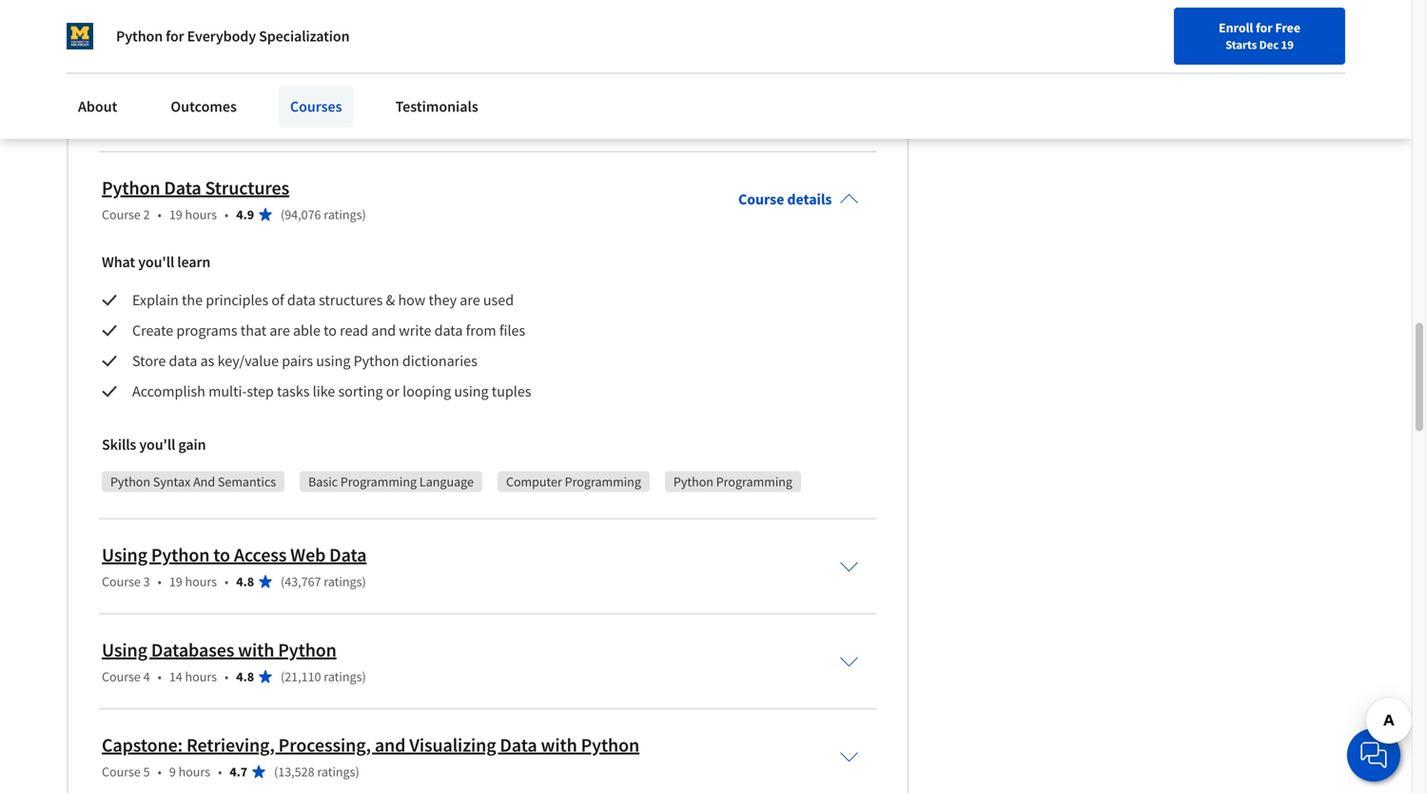 Task type: describe. For each thing, give the bounding box(es) containing it.
course 4 • 14 hours •
[[102, 668, 229, 686]]

university of michigan
[[1035, 30, 1178, 49]]

0 vertical spatial data
[[287, 291, 316, 310]]

they
[[429, 291, 457, 310]]

testimonials link
[[384, 86, 490, 128]]

you'll for data
[[139, 68, 175, 87]]

• down using databases with python link
[[225, 668, 229, 686]]

skills you'll gain for data structure
[[102, 68, 206, 87]]

utilize core programming tools such as functions and loops
[[132, 15, 507, 34]]

course 2 • 19 hours •
[[102, 206, 229, 223]]

4.8 for with
[[236, 668, 254, 686]]

skills you'll gain for basic programming language
[[102, 435, 206, 454]]

4
[[143, 668, 150, 686]]

details
[[787, 190, 832, 209]]

learn more
[[1035, 59, 1101, 77]]

enroll
[[1219, 19, 1254, 36]]

programs
[[176, 321, 238, 340]]

sorting
[[338, 382, 383, 401]]

• down using python to access web data on the left
[[225, 573, 229, 590]]

data left structure
[[308, 106, 334, 123]]

43,767
[[285, 573, 321, 590]]

store data as key/value pairs using python dictionaries
[[132, 352, 478, 371]]

language
[[420, 473, 474, 491]]

course for using python to access web data
[[102, 573, 141, 590]]

( 21,110 ratings )
[[281, 668, 366, 686]]

course details button
[[723, 163, 874, 235]]

testimonials
[[395, 97, 478, 116]]

using databases with python
[[102, 639, 337, 662]]

access
[[234, 543, 287, 567]]

4.7
[[230, 764, 247, 781]]

( 13,528 ratings )
[[274, 764, 359, 781]]

enroll for free starts dec 19
[[1219, 19, 1301, 52]]

coursera image
[[23, 15, 144, 46]]

such
[[331, 15, 361, 34]]

for for enroll
[[1256, 19, 1273, 36]]

1 vertical spatial using
[[454, 382, 489, 401]]

hours for databases
[[185, 668, 217, 686]]

• left the 4.7
[[218, 764, 222, 781]]

tasks
[[277, 382, 310, 401]]

how
[[398, 291, 426, 310]]

skills for data structure
[[102, 68, 136, 87]]

19 inside enroll for free starts dec 19
[[1281, 37, 1294, 52]]

) for with
[[362, 668, 366, 686]]

about link
[[67, 86, 129, 128]]

0 vertical spatial to
[[324, 321, 337, 340]]

utilize
[[132, 15, 172, 34]]

14
[[169, 668, 182, 686]]

basic
[[308, 473, 338, 491]]

&
[[386, 291, 395, 310]]

data up 'course 2 • 19 hours •'
[[164, 176, 201, 200]]

processing,
[[279, 734, 371, 757]]

• left 4.9
[[225, 206, 229, 223]]

programming for computer
[[565, 473, 641, 491]]

retrieving,
[[187, 734, 275, 757]]

ratings for with
[[324, 668, 362, 686]]

specialization
[[259, 27, 350, 46]]

pairs
[[282, 352, 313, 371]]

about
[[78, 97, 117, 116]]

of inside university of michigan link
[[1104, 30, 1117, 49]]

python data structures
[[102, 176, 289, 200]]

0 horizontal spatial data
[[169, 352, 197, 371]]

dec
[[1260, 37, 1279, 52]]

) for processing,
[[355, 764, 359, 781]]

tools
[[296, 15, 328, 34]]

21,110
[[285, 668, 321, 686]]

course for python data structures
[[102, 206, 141, 223]]

what
[[102, 253, 135, 272]]

basic programming language
[[308, 473, 474, 491]]

gain for data
[[178, 68, 206, 87]]

web
[[290, 543, 326, 567]]

create
[[132, 321, 173, 340]]

semantics for data
[[218, 106, 276, 123]]

data structure
[[308, 106, 389, 123]]

data up ( 43,767 ratings ) in the left of the page
[[329, 543, 367, 567]]

accomplish
[[132, 382, 205, 401]]

looping
[[403, 382, 451, 401]]

core
[[176, 15, 203, 34]]

1 vertical spatial you'll
[[138, 253, 174, 272]]

• right 3
[[158, 573, 162, 590]]

1 horizontal spatial as
[[364, 15, 378, 34]]

outcomes
[[171, 97, 237, 116]]

python syntax and semantics for data structure
[[110, 106, 276, 123]]

( 43,767 ratings )
[[281, 573, 366, 590]]

9
[[169, 764, 176, 781]]

store
[[132, 352, 166, 371]]

python data structures link
[[102, 176, 289, 200]]

university
[[1035, 30, 1101, 49]]

0 horizontal spatial to
[[213, 543, 230, 567]]

0 horizontal spatial with
[[238, 639, 274, 662]]

outcomes link
[[159, 86, 248, 128]]

explain
[[132, 291, 179, 310]]

structure
[[337, 106, 389, 123]]

python programming
[[674, 473, 793, 491]]

or
[[386, 382, 400, 401]]

capstone: retrieving, processing, and visualizing data with python
[[102, 734, 640, 757]]

python syntax and semantics for basic programming language
[[110, 473, 276, 491]]

free
[[1276, 19, 1301, 36]]

courses link
[[279, 86, 354, 128]]

using python to access web data link
[[102, 543, 367, 567]]

ratings for processing,
[[317, 764, 355, 781]]

course 5 • 9 hours •
[[102, 764, 222, 781]]

hours for data
[[185, 206, 217, 223]]

programming for basic
[[341, 473, 417, 491]]

structures
[[205, 176, 289, 200]]

using python to access web data
[[102, 543, 367, 567]]



Task type: locate. For each thing, give the bounding box(es) containing it.
hours for retrieving,
[[179, 764, 210, 781]]

hours right 9
[[179, 764, 210, 781]]

databases
[[151, 639, 234, 662]]

for left the everybody
[[166, 27, 184, 46]]

that
[[241, 321, 267, 340]]

1 vertical spatial with
[[541, 734, 577, 757]]

and for data structure
[[193, 106, 215, 123]]

structures
[[319, 291, 383, 310]]

data down they
[[435, 321, 463, 340]]

2 skills from the top
[[102, 435, 136, 454]]

) right the 21,110
[[362, 668, 366, 686]]

gain up outcomes
[[178, 68, 206, 87]]

syntax down "accomplish"
[[153, 473, 191, 491]]

None search field
[[271, 12, 642, 50]]

2 using from the top
[[102, 639, 147, 662]]

) for to
[[362, 573, 366, 590]]

to right "able"
[[324, 321, 337, 340]]

1 semantics from the top
[[218, 106, 276, 123]]

0 vertical spatial 4.8
[[236, 573, 254, 590]]

0 vertical spatial and
[[193, 106, 215, 123]]

using up 4
[[102, 639, 147, 662]]

19 down free
[[1281, 37, 1294, 52]]

you'll down "accomplish"
[[139, 435, 175, 454]]

19 for structures
[[169, 206, 182, 223]]

as down programs
[[200, 352, 214, 371]]

2 semantics from the top
[[218, 473, 276, 491]]

)
[[362, 206, 366, 223], [362, 573, 366, 590], [362, 668, 366, 686], [355, 764, 359, 781]]

multi-
[[208, 382, 247, 401]]

skills you'll gain down "accomplish"
[[102, 435, 206, 454]]

(
[[281, 206, 285, 223], [281, 573, 285, 590], [281, 668, 285, 686], [274, 764, 278, 781]]

and left loops
[[444, 15, 468, 34]]

explain the principles of data structures & how they are used
[[132, 291, 514, 310]]

are right they
[[460, 291, 480, 310]]

more
[[1070, 59, 1101, 77]]

5
[[143, 764, 150, 781]]

2 4.8 from the top
[[236, 668, 254, 686]]

) right 43,767
[[362, 573, 366, 590]]

create programs that are able to read and write data from files
[[132, 321, 525, 340]]

syntax for data structure
[[153, 106, 191, 123]]

using databases with python link
[[102, 639, 337, 662]]

2 horizontal spatial programming
[[716, 473, 793, 491]]

3 programming from the left
[[716, 473, 793, 491]]

the
[[182, 291, 203, 310]]

accomplish multi-step tasks like sorting or looping using tuples
[[132, 382, 532, 401]]

13,528
[[278, 764, 315, 781]]

ratings
[[324, 206, 362, 223], [324, 573, 362, 590], [324, 668, 362, 686], [317, 764, 355, 781]]

4.8 down using python to access web data on the left
[[236, 573, 254, 590]]

0 vertical spatial semantics
[[218, 106, 276, 123]]

of
[[1104, 30, 1117, 49], [272, 291, 284, 310]]

2 syntax from the top
[[153, 473, 191, 491]]

4.8 for to
[[236, 573, 254, 590]]

university of michigan image
[[67, 23, 93, 49]]

skills you'll gain down utilize
[[102, 68, 206, 87]]

1 horizontal spatial with
[[541, 734, 577, 757]]

starts
[[1226, 37, 1257, 52]]

learn
[[177, 253, 211, 272]]

menu item
[[1013, 19, 1135, 81]]

of right principles
[[272, 291, 284, 310]]

ratings down processing,
[[317, 764, 355, 781]]

tuples
[[492, 382, 532, 401]]

gain for basic
[[178, 435, 206, 454]]

• left 9
[[158, 764, 162, 781]]

1 vertical spatial syntax
[[153, 473, 191, 491]]

0 vertical spatial as
[[364, 15, 378, 34]]

• right the 2
[[158, 206, 162, 223]]

for
[[1256, 19, 1273, 36], [166, 27, 184, 46]]

course details
[[739, 190, 832, 209]]

course left the 2
[[102, 206, 141, 223]]

) right 94,076
[[362, 206, 366, 223]]

read
[[340, 321, 368, 340]]

1 vertical spatial and
[[193, 473, 215, 491]]

0 horizontal spatial are
[[270, 321, 290, 340]]

learn more button
[[1035, 58, 1101, 77]]

programming
[[341, 473, 417, 491], [565, 473, 641, 491], [716, 473, 793, 491]]

0 vertical spatial 19
[[1281, 37, 1294, 52]]

and up using python to access web data on the left
[[193, 473, 215, 491]]

94,076
[[285, 206, 321, 223]]

course left 5
[[102, 764, 141, 781]]

0 vertical spatial python syntax and semantics
[[110, 106, 276, 123]]

( for with
[[281, 668, 285, 686]]

of left michigan
[[1104, 30, 1117, 49]]

for for python
[[166, 27, 184, 46]]

skills up the about
[[102, 68, 136, 87]]

) down capstone: retrieving, processing, and visualizing data with python link
[[355, 764, 359, 781]]

ratings right 43,767
[[324, 573, 362, 590]]

0 vertical spatial syntax
[[153, 106, 191, 123]]

capstone: retrieving, processing, and visualizing data with python link
[[102, 734, 640, 757]]

1 vertical spatial to
[[213, 543, 230, 567]]

0 horizontal spatial using
[[316, 352, 351, 371]]

1 vertical spatial as
[[200, 352, 214, 371]]

1 using from the top
[[102, 543, 147, 567]]

hours for python
[[185, 573, 217, 590]]

course inside dropdown button
[[739, 190, 784, 209]]

1 programming from the left
[[341, 473, 417, 491]]

( right 4.9
[[281, 206, 285, 223]]

and up python data structures link on the left
[[193, 106, 215, 123]]

principles
[[206, 291, 269, 310]]

what you'll learn
[[102, 253, 211, 272]]

1 vertical spatial 19
[[169, 206, 182, 223]]

0 vertical spatial using
[[316, 352, 351, 371]]

1 vertical spatial skills you'll gain
[[102, 435, 206, 454]]

0 horizontal spatial for
[[166, 27, 184, 46]]

ratings right the 21,110
[[324, 668, 362, 686]]

course for capstone: retrieving, processing, and visualizing data with python
[[102, 764, 141, 781]]

1 vertical spatial python syntax and semantics
[[110, 473, 276, 491]]

course left details
[[739, 190, 784, 209]]

you'll down utilize
[[139, 68, 175, 87]]

( for processing,
[[274, 764, 278, 781]]

0 vertical spatial and
[[444, 15, 468, 34]]

for up dec
[[1256, 19, 1273, 36]]

syntax for basic programming language
[[153, 473, 191, 491]]

files
[[499, 321, 525, 340]]

0 vertical spatial of
[[1104, 30, 1117, 49]]

using up 3
[[102, 543, 147, 567]]

( down using databases with python at the left bottom
[[281, 668, 285, 686]]

as right such
[[364, 15, 378, 34]]

for inside enroll for free starts dec 19
[[1256, 19, 1273, 36]]

michigan
[[1119, 30, 1178, 49]]

2 skills you'll gain from the top
[[102, 435, 206, 454]]

0 horizontal spatial programming
[[341, 473, 417, 491]]

semantics for basic
[[218, 473, 276, 491]]

0 vertical spatial using
[[102, 543, 147, 567]]

0 vertical spatial skills
[[102, 68, 136, 87]]

1 gain from the top
[[178, 68, 206, 87]]

1 vertical spatial gain
[[178, 435, 206, 454]]

19 right the 2
[[169, 206, 182, 223]]

to left access
[[213, 543, 230, 567]]

1 syntax from the top
[[153, 106, 191, 123]]

used
[[483, 291, 514, 310]]

2 programming from the left
[[565, 473, 641, 491]]

python
[[116, 27, 163, 46], [110, 106, 150, 123], [102, 176, 160, 200], [354, 352, 399, 371], [110, 473, 150, 491], [674, 473, 714, 491], [151, 543, 210, 567], [278, 639, 337, 662], [581, 734, 640, 757]]

1 vertical spatial 4.8
[[236, 668, 254, 686]]

course for using databases with python
[[102, 668, 141, 686]]

19 right 3
[[169, 573, 182, 590]]

and right the read
[[372, 321, 396, 340]]

and for basic programming language
[[193, 473, 215, 491]]

like
[[313, 382, 335, 401]]

0 horizontal spatial of
[[272, 291, 284, 310]]

0 vertical spatial with
[[238, 639, 274, 662]]

1 horizontal spatial to
[[324, 321, 337, 340]]

1 horizontal spatial for
[[1256, 19, 1273, 36]]

0 vertical spatial are
[[460, 291, 480, 310]]

university of michigan link
[[1035, 28, 1178, 51]]

python syntax and semantics up python data structures link on the left
[[110, 106, 276, 123]]

ratings for structures
[[324, 206, 362, 223]]

2 vertical spatial you'll
[[139, 435, 175, 454]]

( right the 4.7
[[274, 764, 278, 781]]

1 python syntax and semantics from the top
[[110, 106, 276, 123]]

1 vertical spatial semantics
[[218, 473, 276, 491]]

( for to
[[281, 573, 285, 590]]

1 vertical spatial skills
[[102, 435, 136, 454]]

and
[[193, 106, 215, 123], [193, 473, 215, 491]]

0 horizontal spatial as
[[200, 352, 214, 371]]

using for using python to access web data
[[102, 543, 147, 567]]

gain
[[178, 68, 206, 87], [178, 435, 206, 454]]

data up "accomplish"
[[169, 352, 197, 371]]

1 vertical spatial of
[[272, 291, 284, 310]]

2 and from the top
[[193, 473, 215, 491]]

syntax right about link
[[153, 106, 191, 123]]

• right 4
[[158, 668, 162, 686]]

semantics
[[218, 106, 276, 123], [218, 473, 276, 491]]

1 horizontal spatial are
[[460, 291, 480, 310]]

1 skills you'll gain from the top
[[102, 68, 206, 87]]

19
[[1281, 37, 1294, 52], [169, 206, 182, 223], [169, 573, 182, 590]]

0 vertical spatial you'll
[[139, 68, 175, 87]]

data up "able"
[[287, 291, 316, 310]]

key/value
[[218, 352, 279, 371]]

2 vertical spatial 19
[[169, 573, 182, 590]]

you'll for basic
[[139, 435, 175, 454]]

visualizing
[[409, 734, 496, 757]]

1 vertical spatial are
[[270, 321, 290, 340]]

using left the tuples
[[454, 382, 489, 401]]

) for structures
[[362, 206, 366, 223]]

1 horizontal spatial programming
[[565, 473, 641, 491]]

and left visualizing
[[375, 734, 406, 757]]

1 and from the top
[[193, 106, 215, 123]]

data right visualizing
[[500, 734, 537, 757]]

courses
[[290, 97, 342, 116]]

skills down "accomplish"
[[102, 435, 136, 454]]

semantics up using python to access web data on the left
[[218, 473, 276, 491]]

programming for python
[[716, 473, 793, 491]]

0 vertical spatial gain
[[178, 68, 206, 87]]

chat with us image
[[1359, 740, 1389, 771]]

learn
[[1035, 59, 1068, 77]]

are right that
[[270, 321, 290, 340]]

and for write
[[372, 321, 396, 340]]

hours right 14 in the left of the page
[[185, 668, 217, 686]]

1 horizontal spatial using
[[454, 382, 489, 401]]

ratings for to
[[324, 573, 362, 590]]

course 3 • 19 hours •
[[102, 573, 229, 590]]

computer
[[506, 473, 562, 491]]

1 4.8 from the top
[[236, 573, 254, 590]]

( for structures
[[281, 206, 285, 223]]

hours down using python to access web data on the left
[[185, 573, 217, 590]]

python syntax and semantics up "using python to access web data" "link"
[[110, 473, 276, 491]]

as
[[364, 15, 378, 34], [200, 352, 214, 371]]

you'll left learn
[[138, 253, 174, 272]]

are
[[460, 291, 480, 310], [270, 321, 290, 340]]

2
[[143, 206, 150, 223]]

4.8 down using databases with python at the left bottom
[[236, 668, 254, 686]]

course left 3
[[102, 573, 141, 590]]

1 horizontal spatial data
[[287, 291, 316, 310]]

course
[[739, 190, 784, 209], [102, 206, 141, 223], [102, 573, 141, 590], [102, 668, 141, 686], [102, 764, 141, 781]]

show notifications image
[[1155, 24, 1178, 47]]

( down access
[[281, 573, 285, 590]]

2 vertical spatial data
[[169, 352, 197, 371]]

syntax
[[153, 106, 191, 123], [153, 473, 191, 491]]

2 vertical spatial and
[[375, 734, 406, 757]]

0 vertical spatial skills you'll gain
[[102, 68, 206, 87]]

4.9
[[236, 206, 254, 223]]

3
[[143, 573, 150, 590]]

tuple
[[421, 106, 452, 123]]

course left 4
[[102, 668, 141, 686]]

1 horizontal spatial of
[[1104, 30, 1117, 49]]

semantics left courses link
[[218, 106, 276, 123]]

functions
[[381, 15, 441, 34]]

skills for basic programming language
[[102, 435, 136, 454]]

able
[[293, 321, 321, 340]]

1 vertical spatial data
[[435, 321, 463, 340]]

using up accomplish multi-step tasks like sorting or looping using tuples
[[316, 352, 351, 371]]

gain down "accomplish"
[[178, 435, 206, 454]]

using for using databases with python
[[102, 639, 147, 662]]

2 gain from the top
[[178, 435, 206, 454]]

2 horizontal spatial data
[[435, 321, 463, 340]]

1 skills from the top
[[102, 68, 136, 87]]

python syntax and semantics
[[110, 106, 276, 123], [110, 473, 276, 491]]

( 94,076 ratings )
[[281, 206, 366, 223]]

dictionaries
[[402, 352, 478, 371]]

programming
[[206, 15, 293, 34]]

and for loops
[[444, 15, 468, 34]]

19 for to
[[169, 573, 182, 590]]

step
[[247, 382, 274, 401]]

2 python syntax and semantics from the top
[[110, 473, 276, 491]]

1 vertical spatial using
[[102, 639, 147, 662]]

data
[[287, 291, 316, 310], [435, 321, 463, 340], [169, 352, 197, 371]]

from
[[466, 321, 496, 340]]

1 vertical spatial and
[[372, 321, 396, 340]]

ratings right 94,076
[[324, 206, 362, 223]]

hours down python data structures
[[185, 206, 217, 223]]



Task type: vqa. For each thing, say whether or not it's contained in the screenshot.
Resume review
no



